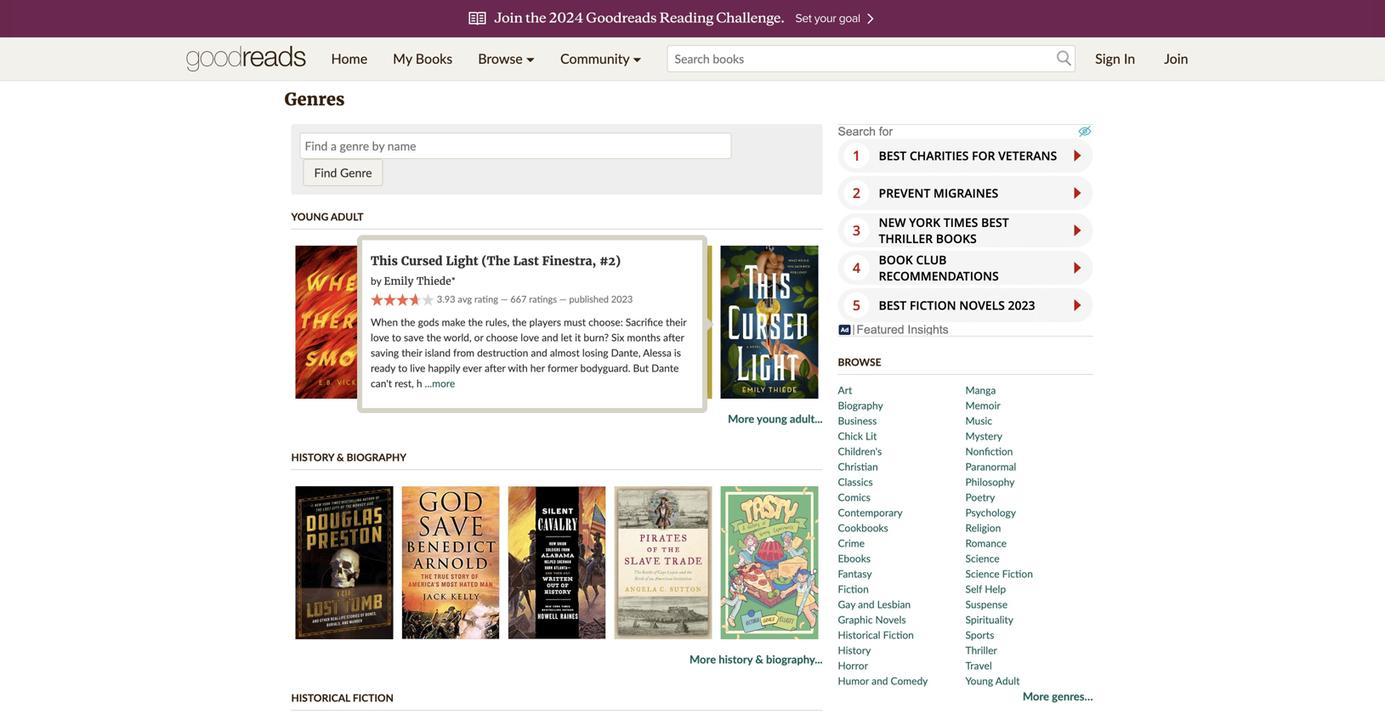 Task type: locate. For each thing, give the bounding box(es) containing it.
suspense
[[965, 598, 1008, 610]]

home
[[331, 50, 367, 67]]

0 horizontal spatial young
[[291, 210, 328, 223]]

young adult link
[[291, 210, 364, 223], [965, 675, 1020, 687]]

history
[[291, 451, 334, 463], [838, 644, 871, 656]]

thriller
[[965, 644, 997, 656]]

cookbooks
[[838, 522, 888, 534]]

0 vertical spatial historical
[[838, 629, 880, 641]]

ebooks link
[[838, 552, 871, 565]]

silent cavalry: how union soldiers from alabama helped sherman burn atlanta--and then got written out of history image
[[508, 486, 606, 639]]

1 science from the top
[[965, 552, 1000, 565]]

classics link
[[838, 476, 873, 488]]

more left young
[[728, 412, 754, 426]]

1 vertical spatial science
[[965, 568, 1000, 580]]

1 horizontal spatial historical
[[838, 629, 880, 641]]

paranormal link
[[965, 460, 1016, 473]]

philosophy
[[965, 476, 1015, 488]]

▾ left community
[[526, 50, 535, 67]]

1 horizontal spatial young
[[965, 675, 993, 687]]

1 horizontal spatial biography
[[838, 399, 883, 412]]

mystery link
[[965, 430, 1002, 442]]

browse up art link
[[838, 356, 881, 368]]

▾ for community ▾
[[633, 50, 642, 67]]

manga memoir music mystery nonfiction paranormal philosophy poetry psychology religion romance science science fiction self help suspense spirituality sports thriller travel young adult more genres…
[[965, 384, 1093, 703]]

1 vertical spatial and
[[872, 675, 888, 687]]

browse for browse link
[[838, 356, 881, 368]]

spirituality
[[965, 613, 1013, 626]]

1 horizontal spatial historical fiction link
[[838, 629, 914, 641]]

ebooks
[[838, 552, 871, 565]]

1 vertical spatial more
[[690, 653, 716, 666]]

1 horizontal spatial &
[[755, 653, 763, 666]]

1 horizontal spatial browse
[[838, 356, 881, 368]]

None submit
[[303, 159, 383, 186]]

make me a liar image
[[508, 246, 606, 399]]

more left genres…
[[1023, 690, 1049, 703]]

0 vertical spatial &
[[337, 451, 344, 463]]

1 horizontal spatial history
[[838, 644, 871, 656]]

1 vertical spatial historical fiction link
[[291, 692, 394, 704]]

1 vertical spatial young adult link
[[965, 675, 1020, 687]]

comics link
[[838, 491, 871, 503]]

young
[[291, 210, 328, 223], [965, 675, 993, 687]]

sign
[[1095, 50, 1120, 67]]

biography inside the art biography business chick lit children's christian classics comics contemporary cookbooks crime ebooks fantasy fiction gay and lesbian graphic novels historical fiction history horror humor and comedy
[[838, 399, 883, 412]]

Search for books to add to your shelves search field
[[667, 45, 1076, 72]]

art biography business chick lit children's christian classics comics contemporary cookbooks crime ebooks fantasy fiction gay and lesbian graphic novels historical fiction history horror humor and comedy
[[838, 384, 928, 687]]

music
[[965, 415, 992, 427]]

0 horizontal spatial historical fiction link
[[291, 692, 394, 704]]

community ▾ button
[[548, 37, 654, 80]]

poetry link
[[965, 491, 995, 503]]

2 science from the top
[[965, 568, 1000, 580]]

1 horizontal spatial ▾
[[633, 50, 642, 67]]

join link
[[1151, 37, 1201, 80]]

this cursed light (the last finestra, #2) image
[[721, 246, 818, 399]]

join
[[1164, 50, 1188, 67]]

more young adult...
[[728, 412, 823, 426]]

1 vertical spatial &
[[755, 653, 763, 666]]

more
[[728, 412, 754, 426], [690, 653, 716, 666], [1023, 690, 1049, 703]]

▾ right community
[[633, 50, 642, 67]]

memoir link
[[965, 399, 1001, 412]]

paranormal
[[965, 460, 1016, 473]]

browse
[[478, 50, 523, 67], [838, 356, 881, 368]]

young
[[757, 412, 787, 426]]

more inside manga memoir music mystery nonfiction paranormal philosophy poetry psychology religion romance science science fiction self help suspense spirituality sports thriller travel young adult more genres…
[[1023, 690, 1049, 703]]

browse ▾
[[478, 50, 535, 67]]

2 horizontal spatial more
[[1023, 690, 1049, 703]]

1 vertical spatial history
[[838, 644, 871, 656]]

thriller link
[[965, 644, 997, 656]]

0 vertical spatial more
[[728, 412, 754, 426]]

the mortal instruments: the graphic novel, vol. 7 (the mortal instruments: the graphic novel, 7) image
[[614, 246, 712, 399]]

0 vertical spatial browse
[[478, 50, 523, 67]]

1 vertical spatial adult
[[995, 675, 1020, 687]]

Search books text field
[[667, 45, 1076, 72]]

1 ▾ from the left
[[526, 50, 535, 67]]

poetry
[[965, 491, 995, 503]]

fiction
[[1002, 568, 1033, 580], [838, 583, 869, 595], [883, 629, 914, 641], [353, 692, 394, 704]]

0 vertical spatial young
[[291, 210, 328, 223]]

0 vertical spatial biography
[[838, 399, 883, 412]]

0 vertical spatial history
[[291, 451, 334, 463]]

graphic
[[838, 613, 873, 626]]

0 horizontal spatial more
[[690, 653, 716, 666]]

books
[[416, 50, 453, 67]]

0 horizontal spatial adult
[[331, 210, 364, 223]]

1 vertical spatial biography
[[347, 451, 406, 463]]

history & biography link
[[291, 451, 406, 463]]

history inside the art biography business chick lit children's christian classics comics contemporary cookbooks crime ebooks fantasy fiction gay and lesbian graphic novels historical fiction history horror humor and comedy
[[838, 644, 871, 656]]

lit
[[866, 430, 877, 442]]

1 vertical spatial young
[[965, 675, 993, 687]]

sign in
[[1095, 50, 1135, 67]]

science
[[965, 552, 1000, 565], [965, 568, 1000, 580]]

1 horizontal spatial adult
[[995, 675, 1020, 687]]

psychology
[[965, 506, 1016, 519]]

nonfiction
[[965, 445, 1013, 457]]

sports
[[965, 629, 994, 641]]

1 horizontal spatial more
[[728, 412, 754, 426]]

menu
[[318, 37, 654, 80]]

browse right books
[[478, 50, 523, 67]]

christian
[[838, 460, 878, 473]]

and right humor
[[872, 675, 888, 687]]

and up graphic novels link
[[858, 598, 875, 610]]

0 horizontal spatial biography
[[347, 451, 406, 463]]

0 horizontal spatial young adult link
[[291, 210, 364, 223]]

manga link
[[965, 384, 996, 396]]

1 vertical spatial historical
[[291, 692, 350, 704]]

self help link
[[965, 583, 1006, 595]]

biography...
[[766, 653, 823, 666]]

1 vertical spatial browse
[[838, 356, 881, 368]]

science down science link at the right
[[965, 568, 1000, 580]]

help
[[985, 583, 1006, 595]]

0 horizontal spatial browse
[[478, 50, 523, 67]]

science down romance
[[965, 552, 1000, 565]]

2 vertical spatial more
[[1023, 690, 1049, 703]]

crime
[[838, 537, 865, 549]]

0 vertical spatial science
[[965, 552, 1000, 565]]

more left 'history'
[[690, 653, 716, 666]]

browse inside popup button
[[478, 50, 523, 67]]

gay and lesbian link
[[838, 598, 911, 610]]

fantasy link
[[838, 568, 872, 580]]

adult...
[[790, 412, 823, 426]]

chick lit link
[[838, 430, 877, 442]]

2 ▾ from the left
[[633, 50, 642, 67]]

science link
[[965, 552, 1000, 565]]

historical inside the art biography business chick lit children's christian classics comics contemporary cookbooks crime ebooks fantasy fiction gay and lesbian graphic novels historical fiction history horror humor and comedy
[[838, 629, 880, 641]]

0 horizontal spatial ▾
[[526, 50, 535, 67]]

more young adult... link
[[728, 412, 823, 426]]

adult
[[331, 210, 364, 223], [995, 675, 1020, 687]]

biography
[[838, 399, 883, 412], [347, 451, 406, 463]]

humor
[[838, 675, 869, 687]]



Task type: vqa. For each thing, say whether or not it's contained in the screenshot.
dreamed
no



Task type: describe. For each thing, give the bounding box(es) containing it.
travel link
[[965, 659, 992, 672]]

chick
[[838, 430, 863, 442]]

fiction link
[[838, 583, 869, 595]]

browse link
[[838, 356, 881, 368]]

nonfiction link
[[965, 445, 1013, 457]]

self
[[965, 583, 982, 595]]

comedy
[[891, 675, 928, 687]]

my books
[[393, 50, 453, 67]]

▾ for browse ▾
[[526, 50, 535, 67]]

in
[[1124, 50, 1135, 67]]

god save benedict arnold: the true story of america's most hated man image
[[402, 486, 500, 639]]

more genres… link
[[1023, 690, 1093, 703]]

home link
[[318, 37, 380, 80]]

children's link
[[838, 445, 882, 457]]

tasty: a history of yummy experiments (a graphic novel) image
[[721, 486, 818, 639]]

history & biography
[[291, 451, 406, 463]]

adult inside manga memoir music mystery nonfiction paranormal philosophy poetry psychology religion romance science science fiction self help suspense spirituality sports thriller travel young adult more genres…
[[995, 675, 1020, 687]]

browse ▾ button
[[465, 37, 548, 80]]

browse for browse ▾
[[478, 50, 523, 67]]

spirituality link
[[965, 613, 1013, 626]]

community ▾
[[560, 50, 642, 67]]

psychology link
[[965, 506, 1016, 519]]

community
[[560, 50, 629, 67]]

fantasy
[[838, 568, 872, 580]]

history
[[719, 653, 753, 666]]

sign in link
[[1082, 37, 1148, 80]]

memoir
[[965, 399, 1001, 412]]

graphic novels link
[[838, 613, 906, 626]]

comics
[[838, 491, 871, 503]]

0 vertical spatial young adult link
[[291, 210, 364, 223]]

business
[[838, 415, 877, 427]]

join goodreads' 2024 reading challenge image
[[12, 0, 1373, 37]]

lesbian
[[877, 598, 911, 610]]

romance
[[965, 537, 1007, 549]]

historical fiction
[[291, 692, 394, 704]]

romance link
[[965, 537, 1007, 549]]

menu containing home
[[318, 37, 654, 80]]

fiction inside manga memoir music mystery nonfiction paranormal philosophy poetry psychology religion romance science science fiction self help suspense spirituality sports thriller travel young adult more genres…
[[1002, 568, 1033, 580]]

0 horizontal spatial historical
[[291, 692, 350, 704]]

0 vertical spatial and
[[858, 598, 875, 610]]

mystery
[[965, 430, 1002, 442]]

pirates of the slave trade: the battle of cape lopez and the birth of an american institution image
[[614, 486, 712, 639]]

horror
[[838, 659, 868, 672]]

where there's smoke image
[[295, 246, 393, 399]]

art link
[[838, 384, 852, 396]]

philosophy link
[[965, 476, 1015, 488]]

more for more young adult...
[[728, 412, 754, 426]]

classics
[[838, 476, 873, 488]]

humor and comedy link
[[838, 675, 928, 687]]

novels
[[875, 613, 906, 626]]

gay
[[838, 598, 855, 610]]

biography link
[[838, 399, 883, 412]]

manga
[[965, 384, 996, 396]]

0 horizontal spatial &
[[337, 451, 344, 463]]

history link
[[838, 644, 871, 656]]

children's
[[838, 445, 882, 457]]

more for more history & biography...
[[690, 653, 716, 666]]

the lost tomb: and other real-life stories of bones, burials, and murder image
[[295, 486, 393, 639]]

0 vertical spatial adult
[[331, 210, 364, 223]]

genres
[[284, 89, 345, 110]]

young adult
[[291, 210, 364, 223]]

horror link
[[838, 659, 868, 672]]

music link
[[965, 415, 992, 427]]

my books link
[[380, 37, 465, 80]]

advertisement region
[[838, 124, 1093, 337]]

more history & biography...
[[690, 653, 823, 666]]

my
[[393, 50, 412, 67]]

contemporary
[[838, 506, 903, 519]]

0 horizontal spatial history
[[291, 451, 334, 463]]

science fiction link
[[965, 568, 1033, 580]]

contemporary link
[[838, 506, 903, 519]]

crime link
[[838, 537, 865, 549]]

0 vertical spatial historical fiction link
[[838, 629, 914, 641]]

more history & biography... link
[[690, 653, 823, 666]]

cookbooks link
[[838, 522, 888, 534]]

christian link
[[838, 460, 878, 473]]

the ruined (the beautiful, #4) image
[[402, 246, 500, 399]]

travel
[[965, 659, 992, 672]]

genres…
[[1052, 690, 1093, 703]]

1 horizontal spatial young adult link
[[965, 675, 1020, 687]]

sports link
[[965, 629, 994, 641]]

religion
[[965, 522, 1001, 534]]

young inside manga memoir music mystery nonfiction paranormal philosophy poetry psychology religion romance science science fiction self help suspense spirituality sports thriller travel young adult more genres…
[[965, 675, 993, 687]]

suspense link
[[965, 598, 1008, 610]]

Find a genre by name text field
[[300, 133, 732, 159]]

business link
[[838, 415, 877, 427]]



